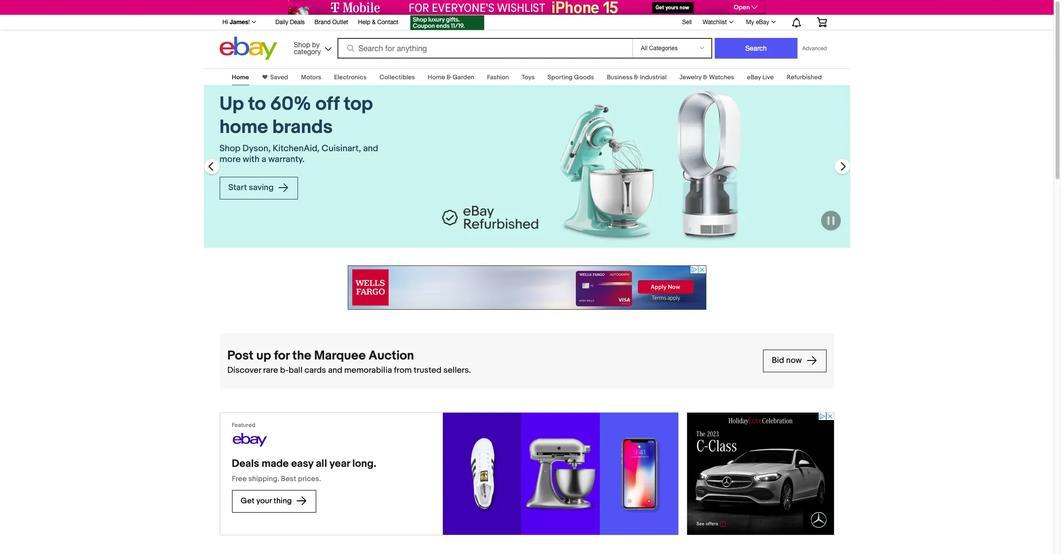Task type: locate. For each thing, give the bounding box(es) containing it.
brand
[[315, 19, 331, 26]]

0 vertical spatial ebay
[[756, 19, 770, 26]]

0 horizontal spatial home
[[232, 73, 249, 81]]

ebay
[[756, 19, 770, 26], [748, 73, 761, 81]]

toys link
[[522, 73, 535, 81]]

&
[[372, 19, 376, 26], [447, 73, 451, 81], [634, 73, 639, 81], [703, 73, 708, 81]]

get the coupon image
[[410, 15, 484, 30]]

1 horizontal spatial shop
[[294, 41, 310, 49]]

now
[[787, 356, 802, 366]]

electronics
[[334, 73, 367, 81]]

long.
[[353, 458, 377, 471]]

ebay inside up to 60% off top home brands main content
[[748, 73, 761, 81]]

bid
[[772, 356, 785, 366]]

& for garden
[[447, 73, 451, 81]]

business
[[607, 73, 633, 81]]

jewelry & watches link
[[680, 73, 735, 81]]

2 home from the left
[[428, 73, 445, 81]]

category
[[294, 48, 321, 55]]

saved
[[270, 73, 288, 81]]

1 horizontal spatial home
[[428, 73, 445, 81]]

sporting goods
[[548, 73, 594, 81]]

contact
[[378, 19, 399, 26]]

deals up the free
[[232, 458, 259, 471]]

goods
[[574, 73, 594, 81]]

0 vertical spatial advertisement region
[[288, 0, 766, 15]]

to
[[248, 93, 266, 116]]

warranty.
[[268, 154, 305, 165]]

trusted
[[414, 366, 442, 376]]

business & industrial link
[[607, 73, 667, 81]]

0 horizontal spatial shop
[[220, 143, 241, 154]]

easy
[[291, 458, 314, 471]]

0 vertical spatial deals
[[290, 19, 305, 26]]

ebay right my in the right of the page
[[756, 19, 770, 26]]

featured
[[232, 422, 256, 429]]

1 vertical spatial ebay
[[748, 73, 761, 81]]

industrial
[[640, 73, 667, 81]]

and down marquee
[[328, 366, 343, 376]]

& right help
[[372, 19, 376, 26]]

start
[[228, 183, 247, 193]]

electronics link
[[334, 73, 367, 81]]

daily deals
[[276, 19, 305, 26]]

hi james !
[[223, 18, 250, 26]]

up
[[220, 93, 244, 116]]

& right business
[[634, 73, 639, 81]]

deals inside account navigation
[[290, 19, 305, 26]]

made
[[262, 458, 289, 471]]

watches
[[710, 73, 735, 81]]

open button
[[730, 2, 764, 13]]

up to 60% off top home brands shop dyson, kitchenaid, cuisinart, and more with a warranty.
[[220, 93, 379, 165]]

none submit inside shop by category banner
[[715, 38, 798, 59]]

1 vertical spatial advertisement region
[[348, 266, 707, 310]]

advertisement region
[[288, 0, 766, 15], [348, 266, 707, 310], [687, 413, 835, 536]]

& inside "link"
[[372, 19, 376, 26]]

1 vertical spatial and
[[328, 366, 343, 376]]

home
[[232, 73, 249, 81], [428, 73, 445, 81]]

watchlist
[[703, 19, 727, 26]]

& for watches
[[703, 73, 708, 81]]

my ebay
[[747, 19, 770, 26]]

by
[[312, 41, 320, 49]]

0 vertical spatial and
[[363, 143, 379, 154]]

1 home from the left
[[232, 73, 249, 81]]

help & contact
[[358, 19, 399, 26]]

from
[[394, 366, 412, 376]]

0 vertical spatial shop
[[294, 41, 310, 49]]

1 horizontal spatial deals
[[290, 19, 305, 26]]

memorabilia
[[344, 366, 392, 376]]

home for home
[[232, 73, 249, 81]]

& right jewelry
[[703, 73, 708, 81]]

shop by category button
[[290, 37, 334, 58]]

0 horizontal spatial and
[[328, 366, 343, 376]]

garden
[[453, 73, 475, 81]]

saving
[[249, 183, 274, 193]]

and inside up to 60% off top home brands shop dyson, kitchenaid, cuisinart, and more with a warranty.
[[363, 143, 379, 154]]

kitchenaid,
[[273, 143, 320, 154]]

1 vertical spatial shop
[[220, 143, 241, 154]]

jewelry & watches
[[680, 73, 735, 81]]

None submit
[[715, 38, 798, 59]]

up to 60% off top home brands main content
[[0, 63, 1054, 555]]

shop up more
[[220, 143, 241, 154]]

home & garden link
[[428, 73, 475, 81]]

ebay left live on the top right
[[748, 73, 761, 81]]

and inside post up for the marquee auction discover rare b-ball cards and memorabilia from trusted sellers.
[[328, 366, 343, 376]]

discover
[[227, 366, 261, 376]]

top
[[344, 93, 373, 116]]

james
[[230, 18, 248, 26]]

all
[[316, 458, 327, 471]]

dyson,
[[243, 143, 271, 154]]

saved link
[[267, 73, 288, 81]]

motors link
[[301, 73, 322, 81]]

toys
[[522, 73, 535, 81]]

brands
[[273, 116, 333, 139]]

shop left by
[[294, 41, 310, 49]]

motors
[[301, 73, 322, 81]]

your
[[256, 497, 272, 506]]

deals right daily
[[290, 19, 305, 26]]

!
[[248, 19, 250, 26]]

0 horizontal spatial deals
[[232, 458, 259, 471]]

1 horizontal spatial and
[[363, 143, 379, 154]]

and right cuisinart,
[[363, 143, 379, 154]]

sporting
[[548, 73, 573, 81]]

& left garden
[[447, 73, 451, 81]]

home up "up"
[[232, 73, 249, 81]]

best
[[281, 475, 296, 484]]

deals
[[290, 19, 305, 26], [232, 458, 259, 471]]

1 vertical spatial deals
[[232, 458, 259, 471]]

off
[[316, 93, 340, 116]]

daily deals link
[[276, 17, 305, 28]]

home left garden
[[428, 73, 445, 81]]

my ebay link
[[741, 16, 781, 28]]

2 vertical spatial advertisement region
[[687, 413, 835, 536]]

your shopping cart image
[[817, 17, 828, 27]]



Task type: vqa. For each thing, say whether or not it's contained in the screenshot.
eBay Live
yes



Task type: describe. For each thing, give the bounding box(es) containing it.
daily
[[276, 19, 288, 26]]

sell link
[[678, 19, 697, 25]]

thing
[[274, 497, 292, 506]]

fashion link
[[487, 73, 509, 81]]

ball
[[289, 366, 303, 376]]

ebay live link
[[748, 73, 774, 81]]

advanced link
[[798, 38, 832, 58]]

b-
[[280, 366, 289, 376]]

up to 60% off top home brands link
[[220, 93, 383, 139]]

start saving
[[228, 183, 276, 193]]

brand outlet
[[315, 19, 348, 26]]

and for top
[[363, 143, 379, 154]]

refurbished
[[787, 73, 822, 81]]

& for industrial
[[634, 73, 639, 81]]

shop inside up to 60% off top home brands shop dyson, kitchenaid, cuisinart, and more with a warranty.
[[220, 143, 241, 154]]

year
[[330, 458, 350, 471]]

for
[[274, 349, 290, 364]]

free
[[232, 475, 247, 484]]

with
[[243, 154, 260, 165]]

collectibles link
[[380, 73, 415, 81]]

advanced
[[803, 45, 827, 51]]

ebay live
[[748, 73, 774, 81]]

shop by category banner
[[217, 12, 835, 63]]

shop by category
[[294, 41, 321, 55]]

cuisinart,
[[322, 143, 361, 154]]

more
[[220, 154, 241, 165]]

deals made easy all year long. free shipping. best prices.
[[232, 458, 377, 484]]

Search for anything text field
[[339, 39, 631, 58]]

ebay inside account navigation
[[756, 19, 770, 26]]

sporting goods link
[[548, 73, 594, 81]]

home for home & garden
[[428, 73, 445, 81]]

and for marquee
[[328, 366, 343, 376]]

up
[[256, 349, 271, 364]]

jewelry
[[680, 73, 702, 81]]

get your thing
[[241, 497, 294, 506]]

sellers.
[[444, 366, 471, 376]]

deals inside deals made easy all year long. free shipping. best prices.
[[232, 458, 259, 471]]

sell
[[683, 19, 692, 25]]

open
[[734, 3, 750, 11]]

home & garden
[[428, 73, 475, 81]]

home
[[220, 116, 268, 139]]

& for contact
[[372, 19, 376, 26]]

bid now
[[772, 356, 804, 366]]

help & contact link
[[358, 17, 399, 28]]

post up for the marquee auction discover rare b-ball cards and memorabilia from trusted sellers.
[[227, 349, 471, 376]]

business & industrial
[[607, 73, 667, 81]]

fashion
[[487, 73, 509, 81]]

start saving link
[[220, 177, 298, 200]]

cards
[[305, 366, 326, 376]]

rare
[[263, 366, 278, 376]]

shop inside shop by category
[[294, 41, 310, 49]]

a
[[262, 154, 266, 165]]

bid now link
[[763, 350, 827, 373]]

my
[[747, 19, 755, 26]]

get
[[241, 497, 255, 506]]

live
[[763, 73, 774, 81]]

brand outlet link
[[315, 17, 348, 28]]

outlet
[[332, 19, 348, 26]]

auction
[[369, 349, 414, 364]]

watchlist link
[[698, 16, 738, 28]]

marquee
[[314, 349, 366, 364]]

post up for the marquee auction link
[[227, 348, 755, 365]]

shipping.
[[249, 475, 279, 484]]

60%
[[270, 93, 311, 116]]

account navigation
[[217, 12, 835, 32]]

help
[[358, 19, 371, 26]]

refurbished link
[[787, 73, 822, 81]]

post
[[227, 349, 254, 364]]



